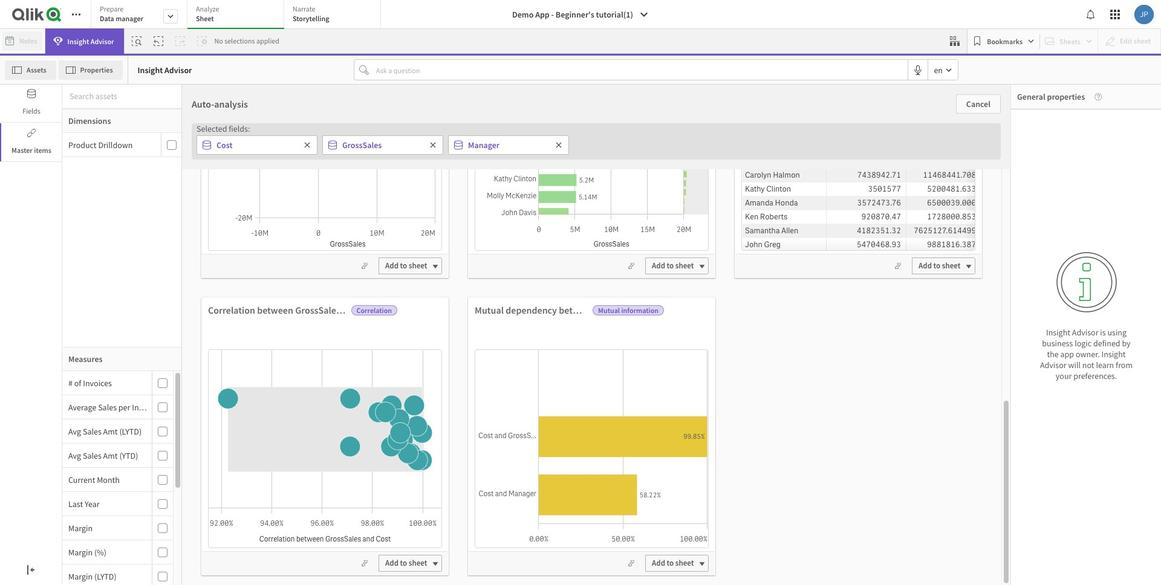 Task type: describe. For each thing, give the bounding box(es) containing it.
above.
[[595, 219, 633, 237]]

invoices
[[83, 378, 112, 389]]

amt for (ytd)
[[103, 450, 118, 461]]

see
[[675, 145, 695, 162]]

sales and margin by product group
[[587, 85, 741, 97]]

roberts
[[760, 212, 788, 222]]

selections inside 'clear your selections by selecting the'
[[657, 477, 716, 495]]

you inside now that you see how qlik sense connects all of your data, go ahead and explore this sheet by making selections in the filters above. clicking in charts is another way to make selections so give that a try too!
[[651, 145, 672, 162]]

items inside master items button
[[34, 146, 51, 155]]

how
[[698, 145, 723, 162]]

information
[[621, 306, 659, 315]]

collapse element
[[532, 59, 556, 78]]

dimensions button
[[62, 109, 182, 133]]

margin (%) menu item
[[62, 541, 173, 565]]

mutual for mutual information
[[598, 306, 620, 315]]

top inside in the top right. navigate to a specific sheet by selecting the
[[764, 382, 784, 399]]

treemap
[[1013, 341, 1051, 354]]

margin for margin
[[68, 523, 93, 534]]

* the data set contains negative or zero values that can
[[976, 563, 1161, 573]]

all
[[652, 163, 665, 181]]

by inside average sales per invoice by product group application
[[1090, 132, 1100, 145]]

another
[[595, 238, 640, 255]]

clicking
[[636, 219, 683, 237]]

last year menu item
[[62, 492, 173, 517]]

sales down ask a question "text field" on the top of page
[[587, 85, 611, 97]]

qlik
[[726, 145, 749, 162]]

margin (lytd) menu item
[[62, 565, 173, 585]]

and inside now that you see how qlik sense connects all of your data, go ahead and explore this sheet by making selections in the filters above. clicking in charts is another way to make selections so give that a try too!
[[633, 182, 655, 199]]

correlation for correlation
[[357, 306, 392, 315]]

drilldown
[[98, 139, 133, 150]]

app
[[535, 9, 550, 20]]

storytelling
[[293, 14, 329, 23]]

advisor up owner.
[[1072, 327, 1099, 338]]

from inside "insight advisor is using business logic defined by the app owner. insight advisor will not learn from your preferences."
[[1116, 360, 1133, 371]]

in inside the icon in the top right and selecting the sheet that you want to explore.
[[595, 440, 606, 458]]

business
[[1042, 338, 1073, 349]]

advisor up auto-
[[165, 64, 192, 75]]

to inside navigate from sheet to sheet using the
[[714, 363, 726, 381]]

auto-analysis
[[192, 98, 248, 110]]

ken roberts
[[745, 212, 788, 222]]

product down help icon
[[1102, 132, 1137, 145]]

data
[[995, 563, 1011, 573]]

advisor left will
[[1040, 360, 1067, 371]]

mutual for mutual dependency between cost and selected items
[[475, 304, 504, 316]]

negative
[[1056, 563, 1086, 573]]

that inside application
[[1136, 563, 1151, 573]]

navigate inside in the top right. navigate to a specific sheet by selecting the
[[629, 400, 680, 418]]

0 horizontal spatial cost
[[217, 140, 233, 151]]

no selections applied
[[214, 36, 279, 45]]

of inside now that you see how qlik sense connects all of your data, go ahead and explore this sheet by making selections in the filters above. clicking in charts is another way to make selections so give that a try too!
[[667, 163, 679, 181]]

sheet inside now that you see how qlik sense connects all of your data, go ahead and explore this sheet by making selections in the filters above. clicking in charts is another way to make selections so give that a try too!
[[727, 182, 760, 199]]

of inside menu item
[[74, 378, 81, 389]]

current month
[[68, 474, 120, 485]]

fields
[[23, 106, 40, 116]]

average sales per invoice by product group
[[976, 132, 1161, 145]]

top inside the icon in the top right and selecting the sheet that you want to explore.
[[630, 440, 650, 458]]

to inside now that you see how qlik sense connects all of your data, go ahead and explore this sheet by making selections in the filters above. clicking in charts is another way to make selections so give that a try too!
[[669, 238, 681, 255]]

product treemap * the data set contains negative or zero values that cannot be shown in this chart. application
[[969, 334, 1161, 580]]

7625127.6144999
[[914, 226, 981, 236]]

beginner's
[[556, 9, 594, 20]]

# of invoices menu item
[[62, 371, 173, 396]]

2 horizontal spatial cost
[[597, 304, 615, 316]]

italic image
[[63, 89, 70, 96]]

zero
[[1096, 563, 1111, 573]]

toggle formatting element
[[59, 59, 83, 78]]

back image
[[10, 64, 19, 73]]

too!
[[693, 256, 716, 274]]

en
[[934, 64, 943, 75]]

using inside navigate from sheet to sheet using the
[[595, 382, 627, 399]]

no
[[214, 36, 223, 45]]

average sales per invoice by product group application
[[969, 125, 1161, 329]]

and inside the icon in the top right and selecting the sheet that you want to explore.
[[683, 440, 704, 458]]

your inside 'clear your selections by selecting the'
[[628, 477, 654, 495]]

invoice for average sales per invoice by product group
[[1055, 132, 1088, 145]]

using inside "insight advisor is using business logic defined by the app owner. insight advisor will not learn from your preferences."
[[1108, 327, 1127, 338]]

prepare data manager
[[100, 4, 143, 23]]

# of invoices button
[[62, 378, 149, 389]]

1 horizontal spatial manager
[[468, 140, 500, 151]]

1 vertical spatial manager
[[393, 304, 429, 316]]

insight advisor is using business logic defined by the app owner. insight advisor will not learn from your preferences.
[[1040, 327, 1133, 382]]

avg for avg sales amt (lytd)
[[68, 426, 81, 437]]

give
[[612, 256, 636, 274]]

general properties
[[1017, 91, 1085, 102]]

not
[[1083, 360, 1095, 371]]

explore.
[[726, 459, 772, 476]]

2 fields button from the left
[[1, 84, 62, 122]]

avg sales amt (ytd) menu item
[[62, 444, 173, 468]]

the up 'specific'
[[742, 382, 761, 399]]

way
[[643, 238, 666, 255]]

(ytd)
[[119, 450, 138, 461]]

5470468.93
[[857, 240, 901, 250]]

making
[[595, 200, 638, 218]]

last
[[68, 499, 83, 510]]

insight down step back icon at left
[[138, 64, 163, 75]]

in the top right. navigate to a specific sheet by selecting the
[[595, 382, 786, 439]]

john
[[745, 240, 763, 250]]

kathy
[[745, 184, 765, 194]]

selected fields:
[[197, 123, 250, 134]]

properties
[[1047, 91, 1085, 102]]

to inside in the top right. navigate to a specific sheet by selecting the
[[682, 400, 694, 418]]

this inside the continue to explore this app by interacting with the rest of the sheets
[[716, 294, 739, 311]]

navigate inside navigate from sheet to sheet using the
[[595, 363, 646, 381]]

(lytd) inside 'menu item'
[[119, 426, 142, 437]]

icon.
[[697, 499, 725, 516]]

amanda
[[745, 198, 774, 208]]

icon in the top right and selecting the sheet that you want to explore.
[[595, 421, 784, 476]]

details image
[[507, 59, 532, 78]]

the down icon
[[762, 440, 781, 458]]

make
[[684, 238, 715, 255]]

charts
[[699, 219, 736, 237]]

sales for avg sales amt (ytd)
[[83, 450, 102, 461]]

demo app - beginner's tutorial(1) button
[[505, 5, 656, 24]]

Ask a question text field
[[374, 60, 908, 80]]

rest
[[717, 312, 741, 330]]

*
[[976, 563, 980, 573]]

in up charts
[[703, 200, 713, 218]]

1 between from the left
[[257, 304, 293, 316]]

(lytd) inside menu item
[[94, 571, 117, 582]]

selected
[[635, 304, 670, 316]]

avg sales amt (lytd)
[[68, 426, 142, 437]]

1 vertical spatial items
[[672, 304, 695, 316]]

to inside the icon in the top right and selecting the sheet that you want to explore.
[[712, 459, 724, 476]]

average sales per invoice button
[[62, 402, 163, 413]]

halmon
[[773, 170, 800, 180]]

last year
[[68, 499, 100, 510]]

by inside now that you see how qlik sense connects all of your data, go ahead and explore this sheet by making selections in the filters above. clicking in charts is another way to make selections so give that a try too!
[[762, 182, 776, 199]]

amt for (lytd)
[[103, 426, 118, 437]]

by inside the continue to explore this app by interacting with the rest of the sheets
[[767, 294, 781, 311]]

owner.
[[1076, 349, 1100, 360]]

ahead
[[595, 182, 630, 199]]

current month menu item
[[62, 468, 173, 492]]

data,
[[710, 163, 739, 181]]

by inside in the top right. navigate to a specific sheet by selecting the
[[595, 421, 609, 439]]

6500039.0001
[[927, 198, 981, 208]]

navigate from sheet to sheet using the
[[595, 363, 761, 399]]

continue to explore this app by interacting with the rest of the sheets
[[595, 294, 781, 348]]

1 master items button from the left
[[0, 123, 62, 161]]

selections tool image
[[950, 36, 960, 46]]

selecting inside 'clear your selections by selecting the'
[[595, 499, 648, 516]]

now that you see how qlik sense connects all of your data, go ahead and explore this sheet by making selections in the filters above. clicking in charts is another way to make selections so give that a try too!
[[595, 145, 787, 274]]

advisor inside dropdown button
[[91, 37, 114, 46]]

of inside the continue to explore this app by interacting with the rest of the sheets
[[744, 312, 757, 330]]

help image
[[1085, 93, 1102, 100]]

0 horizontal spatial grosssales
[[295, 304, 340, 316]]

demo
[[512, 9, 534, 20]]

11468441.7087
[[923, 170, 981, 180]]

amanda honda
[[745, 198, 798, 208]]

en button
[[929, 60, 958, 80]]



Task type: vqa. For each thing, say whether or not it's contained in the screenshot.
Search assets text box
yes



Task type: locate. For each thing, give the bounding box(es) containing it.
is inside "insight advisor is using business logic defined by the app owner. insight advisor will not learn from your preferences."
[[1100, 327, 1106, 338]]

general
[[1017, 91, 1046, 102]]

sheet inside the icon in the top right and selecting the sheet that you want to explore.
[[595, 459, 627, 476]]

the left rest
[[694, 312, 715, 330]]

selections
[[224, 36, 255, 45], [641, 200, 700, 218], [718, 238, 777, 255], [657, 477, 716, 495]]

1 vertical spatial a
[[697, 400, 704, 418]]

bold element
[[42, 85, 59, 100]]

app left logic at the right of the page
[[1061, 349, 1074, 360]]

2 vertical spatial selecting
[[595, 499, 648, 516]]

0 horizontal spatial @
[[10, 146, 17, 157]]

selecting up explore.
[[707, 440, 760, 458]]

this
[[703, 182, 725, 199], [716, 294, 739, 311]]

cost
[[217, 140, 233, 151], [360, 304, 378, 316], [597, 304, 615, 316]]

(lytd) down margin (%) button
[[94, 571, 117, 582]]

avg for avg sales amt (ytd)
[[68, 450, 81, 461]]

2 deselect field image from the left
[[555, 142, 563, 149]]

top left right
[[630, 440, 650, 458]]

deselect field image
[[304, 142, 311, 149]]

1 horizontal spatial per
[[1039, 132, 1053, 145]]

you inside the icon in the top right and selecting the sheet that you want to explore.
[[656, 459, 677, 476]]

using up learn
[[1108, 327, 1127, 338]]

1 horizontal spatial cost
[[360, 304, 378, 316]]

1 horizontal spatial of
[[667, 163, 679, 181]]

sheet inside in the top right. navigate to a specific sheet by selecting the
[[754, 400, 786, 418]]

0 vertical spatial insight advisor
[[67, 37, 114, 46]]

a left try
[[664, 256, 671, 274]]

0 horizontal spatial insight advisor
[[67, 37, 114, 46]]

advisor down 'data'
[[91, 37, 114, 46]]

avg inside menu item
[[68, 450, 81, 461]]

from right learn
[[1116, 360, 1133, 371]]

the left will
[[1047, 349, 1059, 360]]

that down way
[[638, 256, 662, 274]]

mutual up sheets
[[598, 306, 620, 315]]

underline image
[[80, 89, 87, 96]]

0 horizontal spatial items
[[34, 146, 51, 155]]

set
[[1013, 563, 1023, 573]]

0 horizontal spatial app
[[742, 294, 764, 311]]

add to sheet
[[385, 261, 427, 271], [652, 261, 694, 271], [919, 261, 961, 271], [385, 558, 427, 569], [652, 558, 694, 569]]

filters
[[738, 200, 771, 218]]

0 vertical spatial invoice
[[1055, 132, 1088, 145]]

the left icon.
[[650, 499, 669, 516]]

invoice inside application
[[1055, 132, 1088, 145]]

invoice inside menu item
[[132, 402, 157, 413]]

your inside "insight advisor is using business logic defined by the app owner. insight advisor will not learn from your preferences."
[[1056, 371, 1072, 382]]

selecting inside in the top right. navigate to a specific sheet by selecting the
[[612, 421, 664, 439]]

of right "all"
[[667, 163, 679, 181]]

smart search image
[[132, 36, 142, 46]]

margin for margin (lytd)
[[68, 571, 93, 582]]

top
[[764, 382, 784, 399], [630, 440, 650, 458]]

0 vertical spatial this
[[703, 182, 725, 199]]

1 vertical spatial grosssales
[[295, 304, 340, 316]]

product drilldown
[[68, 139, 133, 150]]

navigate down navigate from sheet to sheet using the
[[629, 400, 680, 418]]

1 vertical spatial explore
[[669, 294, 713, 311]]

of
[[667, 163, 679, 181], [744, 312, 757, 330], [74, 378, 81, 389]]

this up rest
[[716, 294, 739, 311]]

0 horizontal spatial between
[[257, 304, 293, 316]]

0 vertical spatial (lytd)
[[119, 426, 142, 437]]

0 horizontal spatial is
[[739, 219, 748, 237]]

samantha
[[745, 226, 780, 236]]

using
[[1108, 327, 1127, 338], [595, 382, 627, 399]]

average sales per invoice menu item
[[62, 396, 173, 420]]

1 horizontal spatial from
[[1116, 360, 1133, 371]]

explore inside now that you see how qlik sense connects all of your data, go ahead and explore this sheet by making selections in the filters above. clicking in charts is another way to make selections so give that a try too!
[[657, 182, 700, 199]]

carolyn halmon
[[745, 170, 800, 180]]

product down ask a question "text field" on the top of page
[[676, 85, 712, 97]]

7438942.71
[[857, 170, 901, 180]]

1 vertical spatial selecting
[[707, 440, 760, 458]]

0 vertical spatial grosssales
[[342, 140, 382, 151]]

product drilldown menu item
[[62, 133, 182, 157]]

#
[[68, 378, 73, 389]]

920870.47
[[862, 212, 901, 222]]

0 vertical spatial avg
[[68, 426, 81, 437]]

average for average sales per invoice
[[68, 402, 96, 413]]

0 horizontal spatial deselect field image
[[429, 142, 437, 149]]

1 horizontal spatial using
[[1108, 327, 1127, 338]]

0 horizontal spatial a
[[664, 256, 671, 274]]

1 horizontal spatial between
[[559, 304, 595, 316]]

greg
[[764, 240, 781, 250]]

1 horizontal spatial (lytd)
[[119, 426, 142, 437]]

grosssales
[[342, 140, 382, 151], [295, 304, 340, 316]]

menu
[[62, 371, 173, 585]]

margin down ask a question "text field" on the top of page
[[631, 85, 662, 97]]

per inside application
[[1039, 132, 1053, 145]]

menu containing # of invoices
[[62, 371, 173, 585]]

app inside the continue to explore this app by interacting with the rest of the sheets
[[742, 294, 764, 311]]

logic
[[1075, 338, 1092, 349]]

margin down last year
[[68, 523, 93, 534]]

2 amt from the top
[[103, 450, 118, 461]]

0 horizontal spatial top
[[630, 440, 650, 458]]

margin button
[[62, 523, 149, 534]]

0 horizontal spatial (lytd)
[[94, 571, 117, 582]]

0 vertical spatial a
[[664, 256, 671, 274]]

fields:
[[229, 123, 250, 134]]

from up in the top right. navigate to a specific sheet by selecting the
[[649, 363, 676, 381]]

1 vertical spatial you
[[656, 459, 677, 476]]

is inside now that you see how qlik sense connects all of your data, go ahead and explore this sheet by making selections in the filters above. clicking in charts is another way to make selections so give that a try too!
[[739, 219, 748, 237]]

kathy clinton
[[745, 184, 791, 194]]

the inside now that you see how qlik sense connects all of your data, go ahead and explore this sheet by making selections in the filters above. clicking in charts is another way to make selections so give that a try too!
[[716, 200, 735, 218]]

mutual left dependency on the left of page
[[475, 304, 504, 316]]

sales inside 'menu item'
[[83, 426, 102, 437]]

1 vertical spatial your
[[1056, 371, 1072, 382]]

1 vertical spatial avg
[[68, 450, 81, 461]]

that left can
[[1136, 563, 1151, 573]]

0 horizontal spatial manager
[[393, 304, 429, 316]]

add to sheet button
[[379, 258, 442, 275], [645, 258, 709, 275], [912, 258, 976, 275], [379, 555, 442, 572], [645, 555, 709, 572]]

margin menu item
[[62, 517, 173, 541]]

0 vertical spatial top
[[764, 382, 784, 399]]

0 horizontal spatial mutual
[[475, 304, 504, 316]]

margin down margin (%)
[[68, 571, 93, 582]]

Note title text field
[[10, 117, 570, 137]]

1 fields button from the left
[[0, 84, 62, 122]]

insight left logic at the right of the page
[[1046, 327, 1071, 338]]

measures button
[[62, 347, 182, 371]]

0 horizontal spatial average
[[68, 402, 96, 413]]

1 horizontal spatial app
[[1061, 349, 1074, 360]]

0 vertical spatial manager
[[468, 140, 500, 151]]

1 vertical spatial invoice
[[132, 402, 157, 413]]

group inside average sales per invoice by product group application
[[1139, 132, 1161, 145]]

0 vertical spatial your
[[682, 163, 708, 181]]

avg up current
[[68, 450, 81, 461]]

1 vertical spatial is
[[1100, 327, 1106, 338]]

the inside navigate from sheet to sheet using the
[[630, 382, 649, 399]]

selections up clicking at right
[[641, 200, 700, 218]]

your right clear
[[628, 477, 654, 495]]

deselect field image for grosssales
[[429, 142, 437, 149]]

@ inside button
[[39, 61, 49, 75]]

this inside now that you see how qlik sense connects all of your data, go ahead and explore this sheet by making selections in the filters above. clicking in charts is another way to make selections so give that a try too!
[[703, 182, 725, 199]]

explore inside the continue to explore this app by interacting with the rest of the sheets
[[669, 294, 713, 311]]

1 horizontal spatial grosssales
[[342, 140, 382, 151]]

1 vertical spatial insight advisor
[[138, 64, 192, 75]]

that up connects
[[625, 145, 649, 162]]

app inside "insight advisor is using business logic defined by the app owner. insight advisor will not learn from your preferences."
[[1061, 349, 1074, 360]]

selections down want
[[657, 477, 716, 495]]

average for average sales per invoice by product group
[[976, 132, 1011, 145]]

learn
[[1096, 360, 1114, 371]]

avg sales amt (lytd) menu item
[[62, 420, 173, 444]]

1 vertical spatial navigate
[[629, 400, 680, 418]]

2 master items button from the left
[[1, 123, 62, 161]]

items right selected
[[672, 304, 695, 316]]

sales down '# of invoices' button
[[98, 402, 117, 413]]

sales up "current month"
[[83, 450, 102, 461]]

0 vertical spatial you
[[651, 145, 672, 162]]

1 horizontal spatial top
[[764, 382, 784, 399]]

(lytd) up (ytd)
[[119, 426, 142, 437]]

product down dimensions
[[68, 139, 97, 150]]

explore up with
[[669, 294, 713, 311]]

selections right no
[[224, 36, 255, 45]]

average inside average sales per invoice by product group application
[[976, 132, 1011, 145]]

by inside 'clear your selections by selecting the'
[[719, 477, 733, 495]]

bookmarks button
[[970, 31, 1037, 51]]

analysis
[[214, 98, 248, 110]]

allen
[[781, 226, 799, 236]]

contains
[[1025, 563, 1055, 573]]

1 horizontal spatial items
[[672, 304, 695, 316]]

0 vertical spatial of
[[667, 163, 679, 181]]

3501577
[[868, 184, 901, 194]]

1 vertical spatial top
[[630, 440, 650, 458]]

insight advisor inside dropdown button
[[67, 37, 114, 46]]

1 deselect field image from the left
[[429, 142, 437, 149]]

explore down "all"
[[657, 182, 700, 199]]

1 amt from the top
[[103, 426, 118, 437]]

selecting up right
[[612, 421, 664, 439]]

a inside now that you see how qlik sense connects all of your data, go ahead and explore this sheet by making selections in the filters above. clicking in charts is another way to make selections so give that a try too!
[[664, 256, 671, 274]]

1 vertical spatial (lytd)
[[94, 571, 117, 582]]

continue
[[595, 294, 651, 311]]

# of invoices
[[68, 378, 112, 389]]

demo app - beginner's tutorial(1)
[[512, 9, 633, 20]]

the inside "insight advisor is using business logic defined by the app owner. insight advisor will not learn from your preferences."
[[1047, 349, 1059, 360]]

1 avg from the top
[[68, 426, 81, 437]]

in up clear
[[595, 440, 606, 458]]

avg sales amt (lytd) button
[[62, 426, 149, 437]]

james peterson image
[[1135, 5, 1154, 24]]

of right the "#"
[[74, 378, 81, 389]]

sales up avg sales amt (ytd)
[[83, 426, 102, 437]]

interacting
[[595, 312, 662, 330]]

by inside "insight advisor is using business logic defined by the app owner. insight advisor will not learn from your preferences."
[[1122, 338, 1131, 349]]

3572473.76
[[857, 198, 901, 208]]

invoice down # of invoices menu item
[[132, 402, 157, 413]]

0 vertical spatial amt
[[103, 426, 118, 437]]

or
[[1087, 563, 1095, 573]]

1 horizontal spatial mutual
[[598, 306, 620, 315]]

per for average sales per invoice by product group
[[1039, 132, 1053, 145]]

@ inside note body text box
[[10, 146, 17, 157]]

now
[[595, 145, 623, 162]]

average down # of invoices on the left of the page
[[68, 402, 96, 413]]

selecting
[[612, 421, 664, 439], [707, 440, 760, 458], [595, 499, 648, 516]]

that inside the icon in the top right and selecting the sheet that you want to explore.
[[630, 459, 653, 476]]

1 vertical spatial @
[[10, 146, 17, 157]]

right
[[652, 440, 680, 458]]

0 vertical spatial @
[[39, 61, 49, 75]]

0 vertical spatial items
[[34, 146, 51, 155]]

0 vertical spatial average
[[976, 132, 1011, 145]]

0 vertical spatial selecting
[[612, 421, 664, 439]]

selected
[[197, 123, 227, 134]]

master items button
[[0, 123, 62, 161], [1, 123, 62, 161]]

margin (%) button
[[62, 547, 149, 558]]

amt inside 'menu item'
[[103, 426, 118, 437]]

@ button
[[34, 59, 54, 78]]

application
[[0, 0, 1161, 585], [586, 125, 797, 580]]

insight right owner.
[[1102, 349, 1126, 360]]

1 vertical spatial app
[[1061, 349, 1074, 360]]

the down sheets
[[630, 382, 649, 399]]

2 avg from the top
[[68, 450, 81, 461]]

in inside in the top right. navigate to a specific sheet by selecting the
[[729, 382, 740, 399]]

insight advisor down step back icon at left
[[138, 64, 192, 75]]

items right master
[[34, 146, 51, 155]]

1 horizontal spatial @
[[39, 61, 49, 75]]

0 vertical spatial group
[[714, 85, 741, 97]]

current
[[68, 474, 95, 485]]

will
[[1068, 360, 1081, 371]]

your down see
[[682, 163, 708, 181]]

selecting down clear
[[595, 499, 648, 516]]

-
[[551, 9, 554, 20]]

0 horizontal spatial your
[[628, 477, 654, 495]]

insight advisor down 'data'
[[67, 37, 114, 46]]

your left not
[[1056, 371, 1072, 382]]

avg inside 'menu item'
[[68, 426, 81, 437]]

margin (%)
[[68, 547, 106, 558]]

margin (lytd) button
[[62, 571, 149, 582]]

Search assets text field
[[62, 85, 182, 107]]

0 vertical spatial per
[[1039, 132, 1053, 145]]

sales inside application
[[1013, 132, 1037, 145]]

the up right
[[667, 421, 686, 439]]

want
[[680, 459, 709, 476]]

1 vertical spatial using
[[595, 382, 627, 399]]

selecting inside the icon in the top right and selecting the sheet that you want to explore.
[[707, 440, 760, 458]]

Note Body text field
[[10, 137, 570, 476]]

invoice for average sales per invoice
[[132, 402, 157, 413]]

1 horizontal spatial correlation
[[357, 306, 392, 315]]

margin for margin (%)
[[68, 547, 93, 558]]

amt inside menu item
[[103, 450, 118, 461]]

average inside menu item
[[68, 402, 96, 413]]

ken
[[745, 212, 759, 222]]

insight advisor
[[67, 37, 114, 46], [138, 64, 192, 75]]

1 vertical spatial per
[[118, 402, 130, 413]]

preferences.
[[1074, 371, 1117, 382]]

0 horizontal spatial using
[[595, 382, 627, 399]]

in up 'specific'
[[729, 382, 740, 399]]

0 vertical spatial is
[[739, 219, 748, 237]]

sense
[[752, 145, 787, 162]]

0 horizontal spatial invoice
[[132, 402, 157, 413]]

a inside in the top right. navigate to a specific sheet by selecting the
[[697, 400, 704, 418]]

1 horizontal spatial insight advisor
[[138, 64, 192, 75]]

carolyn
[[745, 170, 772, 180]]

john greg
[[745, 240, 781, 250]]

add
[[385, 261, 399, 271], [652, 261, 665, 271], [919, 261, 932, 271], [385, 558, 399, 569], [652, 558, 665, 569]]

correlation for correlation between grosssales and cost by manager
[[208, 304, 255, 316]]

you up "all"
[[651, 145, 672, 162]]

sales for average sales per invoice
[[98, 402, 117, 413]]

insight inside insight advisor dropdown button
[[67, 37, 89, 46]]

1 horizontal spatial average
[[976, 132, 1011, 145]]

clear your selections by selecting the
[[595, 477, 733, 516]]

selections down samantha
[[718, 238, 777, 255]]

1 horizontal spatial a
[[697, 400, 704, 418]]

0 vertical spatial using
[[1108, 327, 1127, 338]]

1 horizontal spatial your
[[682, 163, 708, 181]]

is right logic at the right of the page
[[1100, 327, 1106, 338]]

product left treemap
[[976, 341, 1011, 354]]

average down cancel
[[976, 132, 1011, 145]]

invoice
[[1055, 132, 1088, 145], [132, 402, 157, 413]]

amt left (ytd)
[[103, 450, 118, 461]]

per
[[1039, 132, 1053, 145], [118, 402, 130, 413]]

step back image
[[154, 36, 164, 46]]

is
[[739, 219, 748, 237], [1100, 327, 1106, 338]]

0 horizontal spatial from
[[649, 363, 676, 381]]

is up john
[[739, 219, 748, 237]]

0 vertical spatial app
[[742, 294, 764, 311]]

manager
[[116, 14, 143, 23]]

in up make
[[686, 219, 696, 237]]

the inside 'clear your selections by selecting the'
[[650, 499, 669, 516]]

current month button
[[62, 474, 149, 485]]

sheet
[[196, 14, 214, 23]]

app down john
[[742, 294, 764, 311]]

margin left (%)
[[68, 547, 93, 558]]

margin (lytd)
[[68, 571, 117, 582]]

toggle formatting image
[[63, 64, 73, 73]]

that down right
[[630, 459, 653, 476]]

1 vertical spatial group
[[1139, 132, 1161, 145]]

between
[[257, 304, 293, 316], [559, 304, 595, 316]]

sales for average sales per invoice by product group
[[1013, 132, 1037, 145]]

1 horizontal spatial is
[[1100, 327, 1106, 338]]

0 vertical spatial explore
[[657, 182, 700, 199]]

per inside menu item
[[118, 402, 130, 413]]

tab list containing prepare
[[91, 0, 385, 30]]

top up icon
[[764, 382, 784, 399]]

1 horizontal spatial group
[[1139, 132, 1161, 145]]

1 vertical spatial amt
[[103, 450, 118, 461]]

you down right
[[656, 459, 677, 476]]

the right rest
[[760, 312, 780, 330]]

deselect field image for manager
[[555, 142, 563, 149]]

from inside navigate from sheet to sheet using the
[[649, 363, 676, 381]]

2 horizontal spatial of
[[744, 312, 757, 330]]

group
[[714, 85, 741, 97], [1139, 132, 1161, 145]]

sales down 'general'
[[1013, 132, 1037, 145]]

the up charts
[[716, 200, 735, 218]]

sales for avg sales amt (lytd)
[[83, 426, 102, 437]]

0 horizontal spatial group
[[714, 85, 741, 97]]

0 vertical spatial navigate
[[595, 363, 646, 381]]

1 vertical spatial this
[[716, 294, 739, 311]]

1 vertical spatial average
[[68, 402, 96, 413]]

correlation
[[208, 304, 255, 316], [357, 306, 392, 315]]

2 between from the left
[[559, 304, 595, 316]]

to inside the continue to explore this app by interacting with the rest of the sheets
[[653, 294, 666, 311]]

this down the data,
[[703, 182, 725, 199]]

a down the icons
[[697, 400, 704, 418]]

the up clear
[[608, 440, 627, 458]]

product
[[676, 85, 712, 97], [1102, 132, 1137, 145], [68, 139, 97, 150], [976, 341, 1011, 354]]

amt down average sales per invoice button
[[103, 426, 118, 437]]

0 horizontal spatial of
[[74, 378, 81, 389]]

master items
[[12, 146, 51, 155]]

and
[[613, 85, 629, 97], [633, 182, 655, 199], [342, 304, 358, 316], [617, 304, 633, 316], [683, 440, 704, 458]]

product inside menu item
[[68, 139, 97, 150]]

tab list
[[91, 0, 385, 30]]

of right rest
[[744, 312, 757, 330]]

1 horizontal spatial invoice
[[1055, 132, 1088, 145]]

narrate
[[293, 4, 315, 13]]

cancel
[[966, 99, 991, 109]]

0 horizontal spatial correlation
[[208, 304, 255, 316]]

invoice down properties
[[1055, 132, 1088, 145]]

per for average sales per invoice
[[118, 402, 130, 413]]

personal
[[24, 568, 56, 579]]

avg up avg sales amt (ytd)
[[68, 426, 81, 437]]

1 horizontal spatial deselect field image
[[555, 142, 563, 149]]

fields button
[[0, 84, 62, 122], [1, 84, 62, 122]]

0 horizontal spatial per
[[118, 402, 130, 413]]

deselect field image
[[429, 142, 437, 149], [555, 142, 563, 149]]

2 vertical spatial of
[[74, 378, 81, 389]]

(lytd)
[[119, 426, 142, 437], [94, 571, 117, 582]]

2 horizontal spatial your
[[1056, 371, 1072, 382]]

manager
[[468, 140, 500, 151], [393, 304, 429, 316]]

honda
[[775, 198, 798, 208]]

per down the general properties
[[1039, 132, 1053, 145]]

using up "right."
[[595, 382, 627, 399]]

sheets
[[595, 331, 635, 348]]

connects
[[595, 163, 649, 181]]

navigate down sheets
[[595, 363, 646, 381]]

1 vertical spatial of
[[744, 312, 757, 330]]

your inside now that you see how qlik sense connects all of your data, go ahead and explore this sheet by making selections in the filters above. clicking in charts is another way to make selections so give that a try too!
[[682, 163, 708, 181]]

insight up toggle formatting element
[[67, 37, 89, 46]]

from
[[1116, 360, 1133, 371], [649, 363, 676, 381]]

per down # of invoices menu item
[[118, 402, 130, 413]]

properties button
[[58, 60, 123, 80]]

2 vertical spatial your
[[628, 477, 654, 495]]



